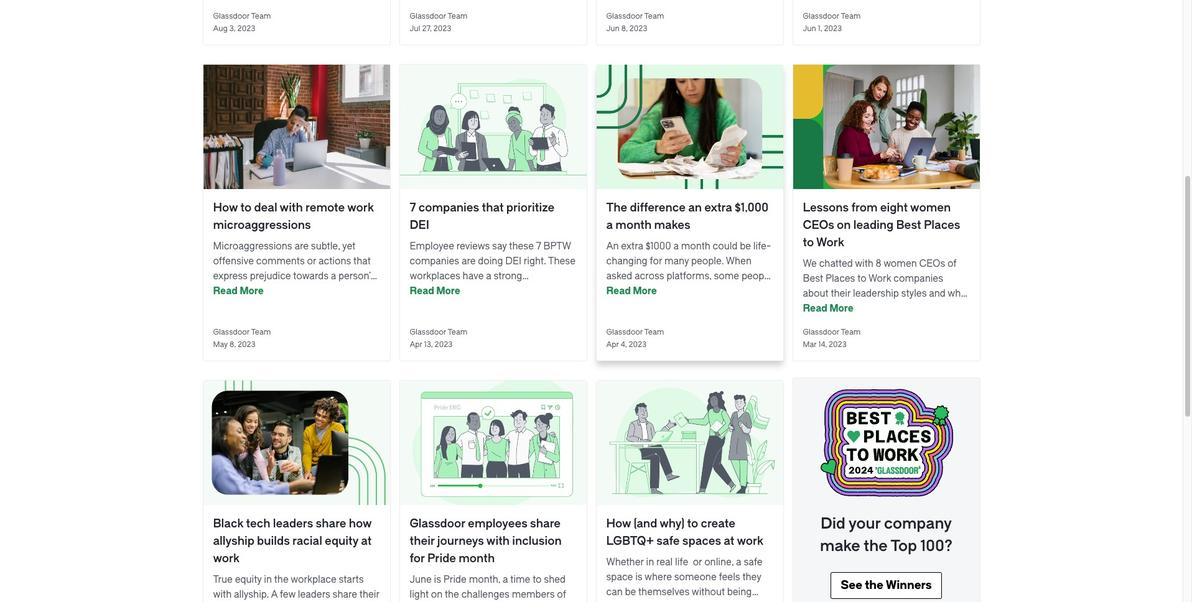 Task type: vqa. For each thing, say whether or not it's contained in the screenshot.
their to the bottom
yes



Task type: locate. For each thing, give the bounding box(es) containing it.
1 vertical spatial for
[[410, 552, 425, 566]]

glassdoor team jun 1, 2023
[[803, 12, 861, 33]]

glassdoor team jul 27, 2023
[[410, 12, 468, 33]]

1 horizontal spatial 7
[[536, 241, 541, 252]]

how for how to deal with remote work microaggressions
[[213, 201, 238, 215]]

extra inside the difference an extra $1,000 a month makes
[[705, 201, 732, 215]]

the up few
[[274, 574, 289, 586]]

1 vertical spatial work
[[869, 273, 891, 284]]

0 horizontal spatial safe
[[657, 534, 680, 548]]

their
[[831, 288, 851, 299], [410, 534, 435, 548]]

work
[[347, 201, 374, 215], [737, 534, 763, 548], [213, 552, 240, 566]]

share inside black tech leaders share how allyship builds racial equity at work
[[316, 517, 346, 531]]

women inside lessons from eight women ceos on leading best places to work
[[910, 201, 951, 215]]

2023 inside glassdoor team mar 14, 2023
[[829, 340, 847, 349]]

1 vertical spatial leaders
[[298, 589, 330, 600]]

more right has at the right of page
[[830, 303, 854, 314]]

leaders up racial on the left of the page
[[273, 517, 313, 531]]

on inside june is pride month, a time to shed light on the challenges members o
[[431, 589, 443, 600]]

with left 8
[[855, 258, 874, 269]]

background.
[[213, 301, 268, 312]]

1 horizontal spatial in
[[646, 557, 654, 568]]

read for lessons from eight women ceos on leading best places to work
[[803, 303, 828, 314]]

1 apr from the left
[[410, 340, 422, 349]]

1 vertical spatial women
[[884, 258, 917, 269]]

glassdoor inside glassdoor team apr 13, 2023
[[410, 328, 446, 337]]

team inside the glassdoor team may 8, 2023
[[251, 328, 271, 337]]

0 vertical spatial equity
[[325, 534, 358, 548]]

0 vertical spatial 7
[[410, 201, 416, 215]]

0 horizontal spatial extra
[[621, 241, 643, 252]]

companies up employee
[[419, 201, 479, 215]]

towards
[[293, 271, 329, 282]]

changing
[[606, 256, 648, 267]]

1 horizontal spatial and
[[929, 288, 946, 299]]

more down workplaces
[[436, 286, 460, 297]]

1 at from the left
[[361, 534, 372, 548]]

2 apr from the left
[[606, 340, 619, 349]]

the right the see
[[865, 579, 884, 592]]

companies
[[419, 201, 479, 215], [410, 256, 459, 267], [894, 273, 943, 284], [897, 303, 947, 314]]

1 horizontal spatial for
[[650, 256, 662, 267]]

more
[[240, 286, 264, 297], [436, 286, 460, 297], [633, 286, 657, 297], [830, 303, 854, 314]]

2 horizontal spatial are
[[542, 286, 556, 297]]

0 horizontal spatial 7
[[410, 201, 416, 215]]

2 horizontal spatial or
[[693, 557, 702, 568]]

2023 inside glassdoor team apr 4, 2023
[[629, 340, 647, 349]]

helped
[[821, 303, 851, 314]]

on
[[837, 218, 851, 232], [431, 589, 443, 600]]

an
[[606, 241, 619, 252]]

places down chatted
[[826, 273, 855, 284]]

jun
[[606, 24, 620, 33], [803, 24, 816, 33]]

2023 inside glassdoor team apr 13, 2023
[[435, 340, 453, 349]]

to down themselves
[[652, 602, 661, 602]]

apr inside glassdoor team apr 4, 2023
[[606, 340, 619, 349]]

0 vertical spatial on
[[837, 218, 851, 232]]

work inside the we chatted with 8 women ceos of best places to work companies about their leadership styles and what has helped make the companies they...
[[869, 273, 891, 284]]

1 vertical spatial are
[[462, 256, 476, 267]]

make down leadership
[[854, 303, 878, 314]]

month up month,
[[459, 552, 495, 566]]

be up the when
[[740, 241, 751, 252]]

across
[[635, 271, 664, 282]]

0 vertical spatial dei
[[410, 218, 429, 232]]

makes
[[654, 218, 690, 232]]

1 horizontal spatial 8,
[[621, 24, 628, 33]]

more for the difference an extra $1,000 a month makes
[[633, 286, 657, 297]]

these
[[548, 256, 576, 267]]

their up "helped"
[[831, 288, 851, 299]]

1 horizontal spatial extra
[[705, 201, 732, 215]]

more down across
[[633, 286, 657, 297]]

to up members
[[533, 574, 542, 586]]

many
[[664, 256, 689, 267]]

best up about
[[803, 273, 823, 284]]

at inside how (and why) to create lgbtq+ safe spaces at work
[[724, 534, 735, 548]]

team inside glassdoor team apr 13, 2023
[[448, 328, 468, 337]]

0 horizontal spatial their
[[410, 534, 435, 548]]

remote up subtle,
[[306, 201, 345, 215]]

workplace
[[291, 574, 336, 586]]

1 vertical spatial work
[[737, 534, 763, 548]]

jun inside glassdoor team jun 1, 2023
[[803, 24, 816, 33]]

1 horizontal spatial safe
[[744, 557, 763, 568]]

1 horizontal spatial jun
[[803, 24, 816, 33]]

1 horizontal spatial equity
[[325, 534, 358, 548]]

they inside employee reviews say these 7 bptw companies are doing dei right. these workplaces have a strong commitment to dei, and they are taking measurable...
[[521, 286, 540, 297]]

create
[[701, 517, 736, 531]]

leaders down the workplace
[[298, 589, 330, 600]]

2 at from the left
[[724, 534, 735, 548]]

to left deal
[[240, 201, 251, 215]]

1 horizontal spatial work
[[869, 273, 891, 284]]

leaders
[[273, 517, 313, 531], [298, 589, 330, 600]]

2 jun from the left
[[803, 24, 816, 33]]

1 horizontal spatial ceos
[[919, 258, 945, 269]]

extra
[[705, 201, 732, 215], [621, 241, 643, 252]]

1 vertical spatial their
[[410, 534, 435, 548]]

read for how to deal with remote work microaggressions
[[213, 286, 238, 297]]

ceos inside lessons from eight women ceos on leading best places to work
[[803, 218, 834, 232]]

pride inside june is pride month, a time to shed light on the challenges members o
[[444, 574, 467, 586]]

to up leadership
[[858, 273, 867, 284]]

1 vertical spatial 7
[[536, 241, 541, 252]]

the right light
[[445, 589, 459, 600]]

and left what
[[929, 288, 946, 299]]

without
[[692, 587, 725, 598]]

0 horizontal spatial work
[[816, 236, 844, 250]]

is right space
[[635, 572, 643, 583]]

more for how to deal with remote work microaggressions
[[240, 286, 264, 297]]

be inside whether in real life  or online, a safe space is where someone feels they can be themselves without being subjected to harassme
[[625, 587, 636, 598]]

1 vertical spatial extra
[[621, 241, 643, 252]]

team for mar 14, 2023
[[841, 328, 861, 337]]

1 horizontal spatial or
[[345, 286, 354, 297]]

the inside june is pride month, a time to shed light on the challenges members o
[[445, 589, 459, 600]]

team for jun 8, 2023
[[644, 12, 664, 21]]

1 horizontal spatial best
[[896, 218, 921, 232]]

have
[[463, 271, 484, 282]]

at inside black tech leaders share how allyship builds racial equity at work
[[361, 534, 372, 548]]

said
[[606, 286, 624, 297]]

styles
[[901, 288, 927, 299]]

0 horizontal spatial at
[[361, 534, 372, 548]]

2023 for apr 4, 2023
[[629, 340, 647, 349]]

work inside the how to deal with remote work microaggressions
[[347, 201, 374, 215]]

0 vertical spatial 8,
[[621, 24, 628, 33]]

1 vertical spatial make
[[820, 538, 860, 555]]

1 jun from the left
[[606, 24, 620, 33]]

to inside june is pride month, a time to shed light on the challenges members o
[[533, 574, 542, 586]]

did
[[821, 515, 846, 533]]

how up lgbtq+
[[606, 517, 631, 531]]

in up a
[[264, 574, 272, 586]]

0 vertical spatial that
[[482, 201, 504, 215]]

0 horizontal spatial places
[[826, 273, 855, 284]]

at down how
[[361, 534, 372, 548]]

work inside lessons from eight women ceos on leading best places to work
[[816, 236, 844, 250]]

prejudice
[[250, 271, 291, 282]]

0 vertical spatial pride
[[427, 552, 456, 566]]

that
[[482, 201, 504, 215], [353, 256, 371, 267]]

pride down journeys
[[427, 552, 456, 566]]

read more up the they...
[[803, 303, 854, 314]]

with down employees
[[486, 534, 510, 548]]

0 horizontal spatial dei
[[410, 218, 429, 232]]

1 vertical spatial equity
[[235, 574, 262, 586]]

0 vertical spatial work
[[347, 201, 374, 215]]

yet
[[342, 241, 355, 252]]

0 vertical spatial be
[[740, 241, 751, 252]]

companies up workplaces
[[410, 256, 459, 267]]

month
[[616, 218, 652, 232], [681, 241, 711, 252], [690, 286, 719, 297], [459, 552, 495, 566]]

members
[[512, 589, 555, 600]]

read more for lessons from eight women ceos on leading best places to work
[[803, 303, 854, 314]]

work up yet
[[347, 201, 374, 215]]

the inside 'true equity in the workplace starts with allyship. a few leaders share thei'
[[274, 574, 289, 586]]

work up chatted
[[816, 236, 844, 250]]

month up people.
[[681, 241, 711, 252]]

1 horizontal spatial places
[[924, 218, 960, 232]]

1 vertical spatial safe
[[744, 557, 763, 568]]

8, for may
[[230, 340, 236, 349]]

8, inside the glassdoor team may 8, 2023
[[230, 340, 236, 349]]

glassdoor for glassdoor employees share their journeys with inclusion for pride month
[[410, 517, 465, 531]]

of
[[948, 258, 957, 269]]

0 horizontal spatial be
[[625, 587, 636, 598]]

team inside glassdoor team mar 14, 2023
[[841, 328, 861, 337]]

and inside employee reviews say these 7 bptw companies are doing dei right. these workplaces have a strong commitment to dei, and they are taking measurable...
[[502, 286, 519, 297]]

with down true
[[213, 589, 232, 600]]

the
[[606, 201, 627, 215]]

2 vertical spatial or
[[693, 557, 702, 568]]

pride inside glassdoor employees share their journeys with inclusion for pride month
[[427, 552, 456, 566]]

microaggressions
[[213, 241, 292, 252]]

team for apr 4, 2023
[[644, 328, 664, 337]]

apr for 7 companies that prioritize dei
[[410, 340, 422, 349]]

1 horizontal spatial dei
[[505, 256, 521, 267]]

glassdoor for glassdoor team apr 13, 2023
[[410, 328, 446, 337]]

team inside glassdoor team jun 1, 2023
[[841, 12, 861, 21]]

read up taking
[[410, 286, 434, 297]]

online,
[[704, 557, 734, 568]]

a
[[606, 218, 613, 232], [673, 241, 679, 252], [331, 271, 336, 282], [486, 271, 491, 282], [736, 557, 741, 568], [503, 574, 508, 586]]

0 horizontal spatial is
[[434, 574, 441, 586]]

leadership
[[853, 288, 899, 299]]

remote inside the how to deal with remote work microaggressions
[[306, 201, 345, 215]]

equity inside black tech leaders share how allyship builds racial equity at work
[[325, 534, 358, 548]]

that left prioritize
[[482, 201, 504, 215]]

women right 8
[[884, 258, 917, 269]]

month,
[[469, 574, 500, 586]]

in inside whether in real life  or online, a safe space is where someone feels they can be themselves without being subjected to harassme
[[646, 557, 654, 568]]

share up inclusion
[[530, 517, 561, 531]]

0 vertical spatial best
[[896, 218, 921, 232]]

actions
[[319, 256, 351, 267]]

2023
[[237, 24, 255, 33], [434, 24, 451, 33], [630, 24, 647, 33], [824, 24, 842, 33], [238, 340, 256, 349], [435, 340, 453, 349], [629, 340, 647, 349], [829, 340, 847, 349]]

is inside june is pride month, a time to shed light on the challenges members o
[[434, 574, 441, 586]]

1 vertical spatial places
[[826, 273, 855, 284]]

glassdoor employees share their journeys with inclusion for pride month
[[410, 517, 562, 566]]

glassdoor inside the glassdoor team may 8, 2023
[[213, 328, 250, 337]]

work down 8
[[869, 273, 891, 284]]

0 horizontal spatial for
[[410, 552, 425, 566]]

express
[[213, 271, 248, 282]]

is right june
[[434, 574, 441, 586]]

in
[[646, 557, 654, 568], [264, 574, 272, 586]]

are down these at the left top
[[542, 286, 556, 297]]

0 horizontal spatial are
[[295, 241, 309, 252]]

month down platforms,
[[690, 286, 719, 297]]

extra up changing
[[621, 241, 643, 252]]

places up of
[[924, 218, 960, 232]]

1 horizontal spatial work
[[347, 201, 374, 215]]

prioritize
[[506, 201, 555, 215]]

0 vertical spatial make
[[854, 303, 878, 314]]

comments
[[256, 256, 305, 267]]

or up "someone"
[[693, 557, 702, 568]]

share down starts
[[333, 589, 357, 600]]

1 horizontal spatial their
[[831, 288, 851, 299]]

0 horizontal spatial work
[[213, 552, 240, 566]]

glassdoor
[[213, 12, 250, 21], [410, 12, 446, 21], [606, 12, 643, 21], [803, 12, 839, 21], [213, 328, 250, 337], [410, 328, 446, 337], [606, 328, 643, 337], [803, 328, 839, 337], [410, 517, 465, 531]]

are left subtle,
[[295, 241, 309, 252]]

dei up employee
[[410, 218, 429, 232]]

to inside the how to deal with remote work microaggressions
[[240, 201, 251, 215]]

1 vertical spatial on
[[431, 589, 443, 600]]

1 horizontal spatial at
[[724, 534, 735, 548]]

safe inside how (and why) to create lgbtq+ safe spaces at work
[[657, 534, 680, 548]]

a up feels
[[736, 557, 741, 568]]

0 horizontal spatial jun
[[606, 24, 620, 33]]

glassdoor inside glassdoor team jun 1, 2023
[[803, 12, 839, 21]]

read more down workplaces
[[410, 286, 460, 297]]

a left time
[[503, 574, 508, 586]]

they up 'being' on the bottom
[[743, 572, 761, 583]]

or up work...
[[345, 286, 354, 297]]

work for ceos
[[816, 236, 844, 250]]

apr
[[410, 340, 422, 349], [606, 340, 619, 349]]

for up june
[[410, 552, 425, 566]]

dei up strong
[[505, 256, 521, 267]]

a inside microaggressions are subtle, yet offensive comments or actions that express prejudice towards a person's identity, such as race, gender, or background. while remote work...
[[331, 271, 336, 282]]

7 up right.
[[536, 241, 541, 252]]

ceos left of
[[919, 258, 945, 269]]

safe inside whether in real life  or online, a safe space is where someone feels they can be themselves without being subjected to harassme
[[744, 557, 763, 568]]

read more up background.
[[213, 286, 264, 297]]

1 vertical spatial how
[[606, 517, 631, 531]]

0 vertical spatial or
[[307, 256, 316, 267]]

0 vertical spatial ceos
[[803, 218, 834, 232]]

they...
[[803, 318, 829, 329]]

2023 inside glassdoor team jul 27, 2023
[[434, 24, 451, 33]]

work
[[816, 236, 844, 250], [869, 273, 891, 284]]

women inside the we chatted with 8 women ceos of best places to work companies about their leadership styles and what has helped make the companies they...
[[884, 258, 917, 269]]

remote inside microaggressions are subtle, yet offensive comments or actions that express prejudice towards a person's identity, such as race, gender, or background. while remote work...
[[297, 301, 329, 312]]

7 up employee
[[410, 201, 416, 215]]

best
[[896, 218, 921, 232], [803, 273, 823, 284]]

strong
[[494, 271, 522, 282]]

2023 inside the glassdoor team may 8, 2023
[[238, 340, 256, 349]]

0 horizontal spatial ceos
[[803, 218, 834, 232]]

read down express
[[213, 286, 238, 297]]

glassdoor inside glassdoor team jun 8, 2023
[[606, 12, 643, 21]]

companies inside employee reviews say these 7 bptw companies are doing dei right. these workplaces have a strong commitment to dei, and they are taking measurable...
[[410, 256, 459, 267]]

make inside the we chatted with 8 women ceos of best places to work companies about their leadership styles and what has helped make the companies they...
[[854, 303, 878, 314]]

glassdoor inside glassdoor team mar 14, 2023
[[803, 328, 839, 337]]

work down allyship
[[213, 552, 240, 566]]

8, for jun
[[621, 24, 628, 33]]

a down 'actions'
[[331, 271, 336, 282]]

0 vertical spatial extra
[[705, 201, 732, 215]]

1 horizontal spatial apr
[[606, 340, 619, 349]]

how inside the how to deal with remote work microaggressions
[[213, 201, 238, 215]]

while
[[270, 301, 295, 312]]

the down leadership
[[880, 303, 895, 314]]

read for the difference an extra $1,000 a month makes
[[606, 286, 631, 297]]

0 horizontal spatial on
[[431, 589, 443, 600]]

read down asked
[[606, 286, 631, 297]]

7 companies that prioritize dei
[[410, 201, 555, 232]]

0 vertical spatial leaders
[[273, 517, 313, 531]]

places inside the we chatted with 8 women ceos of best places to work companies about their leadership styles and what has helped make the companies they...
[[826, 273, 855, 284]]

to inside the we chatted with 8 women ceos of best places to work companies about their leadership styles and what has helped make the companies they...
[[858, 273, 867, 284]]

more for lessons from eight women ceos on leading best places to work
[[830, 303, 854, 314]]

glassdoor team mar 14, 2023
[[803, 328, 861, 349]]

that up the person's
[[353, 256, 371, 267]]

in inside 'true equity in the workplace starts with allyship. a few leaders share thei'
[[264, 574, 272, 586]]

read down about
[[803, 303, 828, 314]]

reviews
[[457, 241, 490, 252]]

1 horizontal spatial on
[[837, 218, 851, 232]]

month down the in the top of the page
[[616, 218, 652, 232]]

team inside glassdoor team jul 27, 2023
[[448, 12, 468, 21]]

2 vertical spatial are
[[542, 286, 556, 297]]

1 vertical spatial that
[[353, 256, 371, 267]]

0 vertical spatial places
[[924, 218, 960, 232]]

1 horizontal spatial that
[[482, 201, 504, 215]]

share left how
[[316, 517, 346, 531]]

apr inside glassdoor team apr 13, 2023
[[410, 340, 422, 349]]

0 vertical spatial remote
[[306, 201, 345, 215]]

a inside the difference an extra $1,000 a month makes
[[606, 218, 613, 232]]

for down $1000
[[650, 256, 662, 267]]

on right light
[[431, 589, 443, 600]]

more up background.
[[240, 286, 264, 297]]

a up many
[[673, 241, 679, 252]]

0 horizontal spatial they
[[521, 286, 540, 297]]

0 vertical spatial for
[[650, 256, 662, 267]]

share inside 'true equity in the workplace starts with allyship. a few leaders share thei'
[[333, 589, 357, 600]]

be
[[740, 241, 751, 252], [625, 587, 636, 598]]

apr left 4,
[[606, 340, 619, 349]]

0 horizontal spatial how
[[213, 201, 238, 215]]

equity down how
[[325, 534, 358, 548]]

equity up allyship. at the bottom left
[[235, 574, 262, 586]]

women right eight
[[910, 201, 951, 215]]

7
[[410, 201, 416, 215], [536, 241, 541, 252]]

jun for glassdoor team jun 1, 2023
[[803, 24, 816, 33]]

the down your
[[864, 538, 888, 555]]

team inside "glassdoor team aug 3, 2023"
[[251, 12, 271, 21]]

pride left month,
[[444, 574, 467, 586]]

0 horizontal spatial best
[[803, 273, 823, 284]]

0 horizontal spatial in
[[264, 574, 272, 586]]

best inside lessons from eight women ceos on leading best places to work
[[896, 218, 921, 232]]

0 horizontal spatial 8,
[[230, 340, 236, 349]]

the inside button
[[865, 579, 884, 592]]

may
[[213, 340, 228, 349]]

how inside how (and why) to create lgbtq+ safe spaces at work
[[606, 517, 631, 531]]

1 vertical spatial remote
[[297, 301, 329, 312]]

remote down gender,
[[297, 301, 329, 312]]

1 vertical spatial in
[[264, 574, 272, 586]]

a down the in the top of the page
[[606, 218, 613, 232]]

that inside 7 companies that prioritize dei
[[482, 201, 504, 215]]

0 vertical spatial are
[[295, 241, 309, 252]]

some
[[714, 271, 739, 282]]

what
[[948, 288, 969, 299]]

how left deal
[[213, 201, 238, 215]]

13,
[[424, 340, 433, 349]]

best down eight
[[896, 218, 921, 232]]

glassdoor inside glassdoor employees share their journeys with inclusion for pride month
[[410, 517, 465, 531]]

0 horizontal spatial and
[[502, 286, 519, 297]]

with inside the how to deal with remote work microaggressions
[[280, 201, 303, 215]]

0 vertical spatial they
[[521, 286, 540, 297]]

to down some
[[722, 286, 731, 297]]

the inside did your company make the top 100?
[[864, 538, 888, 555]]

1 vertical spatial be
[[625, 587, 636, 598]]

real
[[656, 557, 673, 568]]

glassdoor inside "glassdoor team aug 3, 2023"
[[213, 12, 250, 21]]

life-
[[753, 241, 771, 252]]

2 horizontal spatial work
[[737, 534, 763, 548]]

read more for the difference an extra $1,000 a month makes
[[606, 286, 657, 297]]

safe
[[657, 534, 680, 548], [744, 557, 763, 568]]

we
[[803, 258, 817, 269]]

to down have at the top
[[470, 286, 479, 297]]

1 vertical spatial best
[[803, 273, 823, 284]]

0 horizontal spatial that
[[353, 256, 371, 267]]

are
[[295, 241, 309, 252], [462, 256, 476, 267], [542, 286, 556, 297]]

team for aug 3, 2023
[[251, 12, 271, 21]]

glassdoor for glassdoor team jun 1, 2023
[[803, 12, 839, 21]]

0 vertical spatial safe
[[657, 534, 680, 548]]

team inside glassdoor team apr 4, 2023
[[644, 328, 664, 337]]

with
[[280, 201, 303, 215], [855, 258, 874, 269], [486, 534, 510, 548], [213, 589, 232, 600]]

and down strong
[[502, 286, 519, 297]]

are down reviews
[[462, 256, 476, 267]]

pride
[[427, 552, 456, 566], [444, 574, 467, 586]]

apr for the difference an extra $1,000 a month makes
[[606, 340, 619, 349]]

safe up 'being' on the bottom
[[744, 557, 763, 568]]

with right deal
[[280, 201, 303, 215]]

1 vertical spatial or
[[345, 286, 354, 297]]

extra right the an
[[705, 201, 732, 215]]

safe down 'why)'
[[657, 534, 680, 548]]

lessons from eight women ceos on leading best places to work
[[803, 201, 960, 250]]

leaders inside 'true equity in the workplace starts with allyship. a few leaders share thei'
[[298, 589, 330, 600]]

read more down asked
[[606, 286, 657, 297]]

make down did
[[820, 538, 860, 555]]

0 vertical spatial in
[[646, 557, 654, 568]]

jun inside glassdoor team jun 8, 2023
[[606, 24, 620, 33]]

1 vertical spatial ceos
[[919, 258, 945, 269]]

for inside glassdoor employees share their journeys with inclusion for pride month
[[410, 552, 425, 566]]

be up subjected at the right of page
[[625, 587, 636, 598]]

at down the create
[[724, 534, 735, 548]]

2 vertical spatial work
[[213, 552, 240, 566]]

few
[[280, 589, 296, 600]]

the down platforms,
[[673, 286, 688, 297]]

1 vertical spatial 8,
[[230, 340, 236, 349]]

employee reviews say these 7 bptw companies are doing dei right. these workplaces have a strong commitment to dei, and they are taking measurable...
[[410, 241, 576, 312]]

read for 7 companies that prioritize dei
[[410, 286, 434, 297]]

0 vertical spatial work
[[816, 236, 844, 250]]

1 horizontal spatial they
[[743, 572, 761, 583]]

to up spaces
[[687, 517, 698, 531]]

glassdoor team may 8, 2023
[[213, 328, 271, 349]]

team inside glassdoor team jun 8, 2023
[[644, 12, 664, 21]]

apr left 13, on the left of page
[[410, 340, 422, 349]]

places for women
[[924, 218, 960, 232]]

their inside the we chatted with 8 women ceos of best places to work companies about their leadership styles and what has helped make the companies they...
[[831, 288, 851, 299]]

2023 for may 8, 2023
[[238, 340, 256, 349]]

the
[[673, 286, 688, 297], [880, 303, 895, 314], [864, 538, 888, 555], [274, 574, 289, 586], [865, 579, 884, 592], [445, 589, 459, 600]]

places inside lessons from eight women ceos on leading best places to work
[[924, 218, 960, 232]]

space
[[606, 572, 633, 583]]

their left journeys
[[410, 534, 435, 548]]

0 vertical spatial how
[[213, 201, 238, 215]]

deal
[[254, 201, 277, 215]]

0 horizontal spatial apr
[[410, 340, 422, 349]]



Task type: describe. For each thing, give the bounding box(es) containing it.
to inside lessons from eight women ceos on leading best places to work
[[803, 236, 814, 250]]

see the winners button
[[831, 572, 942, 599]]

jul
[[410, 24, 420, 33]]

and inside the we chatted with 8 women ceos of best places to work companies about their leadership styles and what has helped make the companies they...
[[929, 288, 946, 299]]

see the winners
[[841, 579, 932, 592]]

glassdoor team apr 4, 2023
[[606, 328, 664, 349]]

work inside how (and why) to create lgbtq+ safe spaces at work
[[737, 534, 763, 548]]

these
[[509, 241, 534, 252]]

when
[[726, 256, 752, 267]]

tech
[[246, 517, 270, 531]]

they'd
[[627, 286, 653, 297]]

an extra $1000 a month could be life- changing for many people. when asked across platforms, some people said they'd use the month to pay...
[[606, 241, 772, 297]]

an
[[688, 201, 702, 215]]

glassdoor for glassdoor team jun 8, 2023
[[606, 12, 643, 21]]

employees
[[468, 517, 528, 531]]

subtle,
[[311, 241, 340, 252]]

they inside whether in real life  or online, a safe space is where someone feels they can be themselves without being subjected to harassme
[[743, 572, 761, 583]]

feels
[[719, 572, 740, 583]]

with inside 'true equity in the workplace starts with allyship. a few leaders share thei'
[[213, 589, 232, 600]]

3,
[[229, 24, 236, 33]]

more for 7 companies that prioritize dei
[[436, 286, 460, 297]]

employee
[[410, 241, 454, 252]]

how (and why) to create lgbtq+ safe spaces at work
[[606, 517, 763, 548]]

1,
[[818, 24, 822, 33]]

the inside the we chatted with 8 women ceos of best places to work companies about their leadership styles and what has helped make the companies they...
[[880, 303, 895, 314]]

companies inside 7 companies that prioritize dei
[[419, 201, 479, 215]]

1 horizontal spatial are
[[462, 256, 476, 267]]

a inside employee reviews say these 7 bptw companies are doing dei right. these workplaces have a strong commitment to dei, and they are taking measurable...
[[486, 271, 491, 282]]

2023 for apr 13, 2023
[[435, 340, 453, 349]]

offensive
[[213, 256, 254, 267]]

someone
[[674, 572, 717, 583]]

difference
[[630, 201, 686, 215]]

lgbtq+
[[606, 534, 654, 548]]

glassdoor team jun 8, 2023
[[606, 12, 664, 33]]

dei,
[[481, 286, 500, 297]]

whether
[[606, 557, 644, 568]]

true equity in the workplace starts with allyship. a few leaders share thei
[[213, 574, 379, 602]]

dei inside employee reviews say these 7 bptw companies are doing dei right. these workplaces have a strong commitment to dei, and they are taking measurable...
[[505, 256, 521, 267]]

use
[[655, 286, 671, 297]]

read more for 7 companies that prioritize dei
[[410, 286, 460, 297]]

leading
[[854, 218, 894, 232]]

has
[[803, 303, 819, 314]]

2023 for jul 27, 2023
[[434, 24, 451, 33]]

how for how (and why) to create lgbtq+ safe spaces at work
[[606, 517, 631, 531]]

about
[[803, 288, 829, 299]]

such
[[249, 286, 271, 297]]

a
[[271, 589, 278, 600]]

month inside glassdoor employees share their journeys with inclusion for pride month
[[459, 552, 495, 566]]

workplaces
[[410, 271, 460, 282]]

allyship.
[[234, 589, 269, 600]]

a inside june is pride month, a time to shed light on the challenges members o
[[503, 574, 508, 586]]

the inside an extra $1000 a month could be life- changing for many people. when asked across platforms, some people said they'd use the month to pay...
[[673, 286, 688, 297]]

glassdoor for glassdoor team mar 14, 2023
[[803, 328, 839, 337]]

8
[[876, 258, 882, 269]]

identity,
[[213, 286, 247, 297]]

7 inside employee reviews say these 7 bptw companies are doing dei right. these workplaces have a strong commitment to dei, and they are taking measurable...
[[536, 241, 541, 252]]

glassdoor for glassdoor team may 8, 2023
[[213, 328, 250, 337]]

see
[[841, 579, 863, 592]]

read more for how to deal with remote work microaggressions
[[213, 286, 264, 297]]

with inside glassdoor employees share their journeys with inclusion for pride month
[[486, 534, 510, 548]]

$1,000
[[735, 201, 769, 215]]

inclusion
[[512, 534, 562, 548]]

share inside glassdoor employees share their journeys with inclusion for pride month
[[530, 517, 561, 531]]

month inside the difference an extra $1,000 a month makes
[[616, 218, 652, 232]]

are inside microaggressions are subtle, yet offensive comments or actions that express prejudice towards a person's identity, such as race, gender, or background. while remote work...
[[295, 241, 309, 252]]

companies down styles
[[897, 303, 947, 314]]

0 horizontal spatial or
[[307, 256, 316, 267]]

their inside glassdoor employees share their journeys with inclusion for pride month
[[410, 534, 435, 548]]

7 inside 7 companies that prioritize dei
[[410, 201, 416, 215]]

being
[[727, 587, 752, 598]]

2023 for jun 1, 2023
[[824, 24, 842, 33]]

black
[[213, 517, 244, 531]]

mar
[[803, 340, 817, 349]]

shed
[[544, 574, 566, 586]]

glassdoor for glassdoor team jul 27, 2023
[[410, 12, 446, 21]]

as
[[273, 286, 283, 297]]

platforms,
[[667, 271, 712, 282]]

spaces
[[682, 534, 721, 548]]

june
[[410, 574, 432, 586]]

ceos inside the we chatted with 8 women ceos of best places to work companies about their leadership styles and what has helped make the companies they...
[[919, 258, 945, 269]]

a inside an extra $1000 a month could be life- changing for many people. when asked across platforms, some people said they'd use the month to pay...
[[673, 241, 679, 252]]

asked
[[606, 271, 632, 282]]

a inside whether in real life  or online, a safe space is where someone feels they can be themselves without being subjected to harassme
[[736, 557, 741, 568]]

eight
[[880, 201, 908, 215]]

whether in real life  or online, a safe space is where someone feels they can be themselves without being subjected to harassme
[[606, 557, 763, 602]]

journeys
[[437, 534, 484, 548]]

equity inside 'true equity in the workplace starts with allyship. a few leaders share thei'
[[235, 574, 262, 586]]

2023 for aug 3, 2023
[[237, 24, 255, 33]]

winners
[[886, 579, 932, 592]]

that inside microaggressions are subtle, yet offensive comments or actions that express prejudice towards a person's identity, such as race, gender, or background. while remote work...
[[353, 256, 371, 267]]

time
[[510, 574, 530, 586]]

dei inside 7 companies that prioritize dei
[[410, 218, 429, 232]]

glassdoor team apr 13, 2023
[[410, 328, 468, 349]]

team for may 8, 2023
[[251, 328, 271, 337]]

your
[[849, 515, 881, 533]]

make inside did your company make the top 100?
[[820, 538, 860, 555]]

best for from
[[896, 218, 921, 232]]

extra inside an extra $1000 a month could be life- changing for many people. when asked across platforms, some people said they'd use the month to pay...
[[621, 241, 643, 252]]

commitment
[[410, 286, 468, 297]]

to inside how (and why) to create lgbtq+ safe spaces at work
[[687, 517, 698, 531]]

the difference an extra $1,000 a month makes
[[606, 201, 769, 232]]

say
[[492, 241, 507, 252]]

or inside whether in real life  or online, a safe space is where someone feels they can be themselves without being subjected to harassme
[[693, 557, 702, 568]]

team for jul 27, 2023
[[448, 12, 468, 21]]

team for jun 1, 2023
[[841, 12, 861, 21]]

bptw
[[544, 241, 571, 252]]

on inside lessons from eight women ceos on leading best places to work
[[837, 218, 851, 232]]

safe for a
[[744, 557, 763, 568]]

pay...
[[733, 286, 755, 297]]

how to deal with remote work microaggressions
[[213, 201, 374, 232]]

could
[[713, 241, 738, 252]]

with inside the we chatted with 8 women ceos of best places to work companies about their leadership styles and what has helped make the companies they...
[[855, 258, 874, 269]]

lessons
[[803, 201, 849, 215]]

work for women
[[869, 273, 891, 284]]

is inside whether in real life  or online, a safe space is where someone feels they can be themselves without being subjected to harassme
[[635, 572, 643, 583]]

to inside an extra $1000 a month could be life- changing for many people. when asked across platforms, some people said they'd use the month to pay...
[[722, 286, 731, 297]]

where
[[645, 572, 672, 583]]

27,
[[422, 24, 432, 33]]

team for apr 13, 2023
[[448, 328, 468, 337]]

be inside an extra $1000 a month could be life- changing for many people. when asked across platforms, some people said they'd use the month to pay...
[[740, 241, 751, 252]]

did your company make the top 100?
[[820, 515, 953, 555]]

2023 for mar 14, 2023
[[829, 340, 847, 349]]

work...
[[331, 301, 360, 312]]

jun for glassdoor team jun 8, 2023
[[606, 24, 620, 33]]

2023 for jun 8, 2023
[[630, 24, 647, 33]]

gender,
[[310, 286, 342, 297]]

challenges
[[461, 589, 510, 600]]

june is pride month, a time to shed light on the challenges members o
[[410, 574, 570, 602]]

glassdoor for glassdoor team aug 3, 2023
[[213, 12, 250, 21]]

safe for lgbtq+
[[657, 534, 680, 548]]

right.
[[524, 256, 546, 267]]

best for chatted
[[803, 273, 823, 284]]

aug
[[213, 24, 228, 33]]

people.
[[691, 256, 724, 267]]

themselves
[[638, 587, 690, 598]]

leaders inside black tech leaders share how allyship builds racial equity at work
[[273, 517, 313, 531]]

black tech leaders share how allyship builds racial equity at work
[[213, 517, 372, 566]]

race,
[[286, 286, 307, 297]]

to inside employee reviews say these 7 bptw companies are doing dei right. these workplaces have a strong commitment to dei, and they are taking measurable...
[[470, 286, 479, 297]]

4,
[[621, 340, 627, 349]]

to inside whether in real life  or online, a safe space is where someone feels they can be themselves without being subjected to harassme
[[652, 602, 661, 602]]

for inside an extra $1000 a month could be life- changing for many people. when asked across platforms, some people said they'd use the month to pay...
[[650, 256, 662, 267]]

microaggressions are subtle, yet offensive comments or actions that express prejudice towards a person's identity, such as race, gender, or background. while remote work...
[[213, 241, 375, 312]]

places for 8
[[826, 273, 855, 284]]

glassdoor for glassdoor team apr 4, 2023
[[606, 328, 643, 337]]

work inside black tech leaders share how allyship builds racial equity at work
[[213, 552, 240, 566]]

companies up styles
[[894, 273, 943, 284]]



